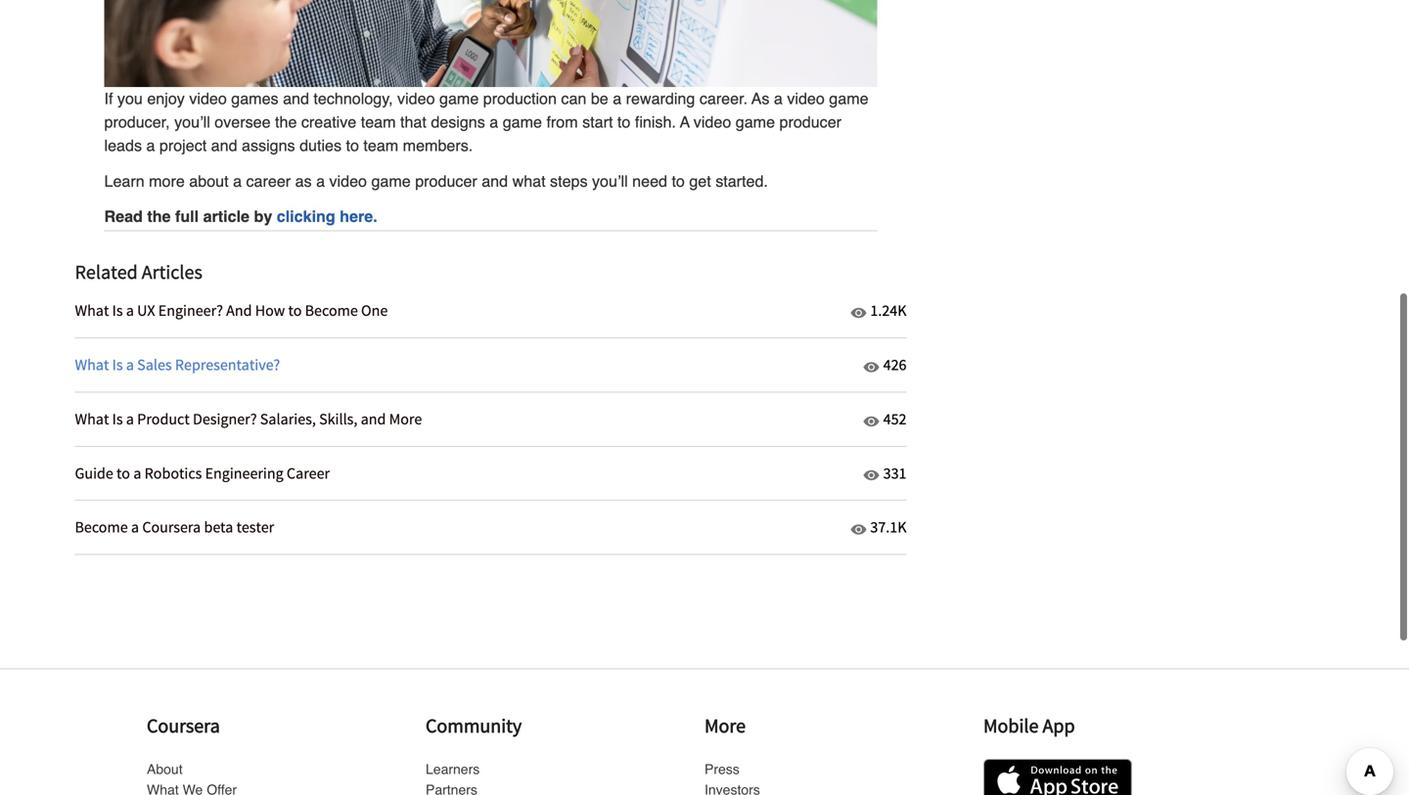 Task type: locate. For each thing, give the bounding box(es) containing it.
is for product
[[112, 409, 123, 429]]

0 vertical spatial you'll
[[174, 113, 210, 131]]

the inside if you enjoy video games and technology, video game production can be a rewarding career. as a video game producer, you'll oversee the creative team that designs a game from start to finish. a video game producer leads a project and assigns duties to team members.
[[275, 113, 297, 131]]

read
[[104, 207, 143, 226]]

1 horizontal spatial more
[[705, 714, 746, 738]]

1 text default image from the top
[[864, 359, 879, 375]]

team
[[361, 113, 396, 131], [363, 137, 398, 155]]

is left product at the bottom left
[[112, 409, 123, 429]]

0 vertical spatial text default image
[[864, 359, 879, 375]]

project
[[159, 137, 207, 155]]

is for ux
[[112, 301, 123, 321]]

text default image
[[864, 359, 879, 375], [864, 414, 879, 429]]

steps
[[550, 172, 588, 190]]

text default image for 452
[[864, 414, 879, 429]]

0 vertical spatial more
[[389, 409, 422, 429]]

0 vertical spatial the
[[275, 113, 297, 131]]

product
[[137, 409, 190, 429]]

coursera left beta on the left
[[142, 518, 201, 537]]

1.24k
[[870, 301, 907, 321]]

one
[[361, 301, 388, 321]]

if you enjoy video games and technology, video game production can be a rewarding career. as a video game producer, you'll oversee the creative team that designs a game from start to finish. a video game producer leads a project and assigns duties to team members.
[[104, 89, 868, 155]]

more right "skills,"
[[389, 409, 422, 429]]

become down guide on the bottom left of the page
[[75, 518, 128, 537]]

learners
[[426, 762, 480, 777]]

leads
[[104, 137, 142, 155]]

text default image left 452
[[864, 414, 879, 429]]

producer
[[779, 113, 842, 131], [415, 172, 477, 190]]

is
[[112, 301, 123, 321], [112, 355, 123, 375], [112, 409, 123, 429]]

1 horizontal spatial you'll
[[592, 172, 628, 190]]

clicking
[[277, 207, 335, 226]]

what
[[512, 172, 546, 190]]

0 horizontal spatial become
[[75, 518, 128, 537]]

you'll
[[174, 113, 210, 131], [592, 172, 628, 190]]

you'll up project
[[174, 113, 210, 131]]

game
[[439, 89, 479, 108], [829, 89, 868, 108], [503, 113, 542, 131], [736, 113, 775, 131], [371, 172, 411, 190]]

0 vertical spatial coursera
[[142, 518, 201, 537]]

0 horizontal spatial the
[[147, 207, 171, 226]]

0 horizontal spatial producer
[[415, 172, 477, 190]]

duties
[[300, 137, 342, 155]]

game up designs on the left top
[[439, 89, 479, 108]]

and
[[283, 89, 309, 108], [211, 137, 237, 155], [482, 172, 508, 190], [361, 409, 386, 429]]

text default image left 426
[[864, 359, 879, 375]]

about
[[189, 172, 229, 190]]

0 vertical spatial producer
[[779, 113, 842, 131]]

coursera inside 'link'
[[142, 518, 201, 537]]

more up press link
[[705, 714, 746, 738]]

0 vertical spatial text default image
[[851, 305, 866, 321]]

1 horizontal spatial become
[[305, 301, 358, 321]]

0 vertical spatial become
[[305, 301, 358, 321]]

career
[[287, 464, 330, 483]]

here.
[[340, 207, 377, 226]]

coursera up about
[[147, 714, 220, 738]]

the left full
[[147, 207, 171, 226]]

text default image for 1.24k
[[851, 305, 866, 321]]

to left the get
[[672, 172, 685, 190]]

1 vertical spatial you'll
[[592, 172, 628, 190]]

2 vertical spatial is
[[112, 409, 123, 429]]

3 is from the top
[[112, 409, 123, 429]]

a
[[613, 89, 622, 108], [774, 89, 783, 108], [490, 113, 498, 131], [146, 137, 155, 155], [233, 172, 242, 190], [316, 172, 325, 190], [126, 301, 134, 321], [126, 355, 134, 375], [126, 409, 134, 429], [133, 464, 141, 483], [131, 518, 139, 537]]

to right how
[[288, 301, 302, 321]]

text default image
[[851, 305, 866, 321], [864, 468, 879, 484], [851, 522, 866, 538]]

be
[[591, 89, 608, 108]]

3 what from the top
[[75, 409, 109, 429]]

beta
[[204, 518, 233, 537]]

1 horizontal spatial the
[[275, 113, 297, 131]]

clicking here. link
[[277, 207, 377, 226]]

1 horizontal spatial producer
[[779, 113, 842, 131]]

members.
[[403, 137, 473, 155]]

1 vertical spatial text default image
[[864, 414, 879, 429]]

0 vertical spatial is
[[112, 301, 123, 321]]

1 vertical spatial is
[[112, 355, 123, 375]]

become a coursera beta tester
[[75, 518, 274, 537]]

what up guide on the bottom left of the page
[[75, 409, 109, 429]]

1 vertical spatial producer
[[415, 172, 477, 190]]

as
[[295, 172, 312, 190]]

and right "skills,"
[[361, 409, 386, 429]]

rewarding
[[626, 89, 695, 108]]

career
[[246, 172, 291, 190]]

more
[[389, 409, 422, 429], [705, 714, 746, 738]]

article
[[203, 207, 250, 226]]

game right as
[[829, 89, 868, 108]]

and
[[226, 301, 252, 321]]

331
[[883, 464, 907, 483]]

to right duties
[[346, 137, 359, 155]]

designer?
[[193, 409, 257, 429]]

to
[[617, 113, 631, 131], [346, 137, 359, 155], [672, 172, 685, 190], [288, 301, 302, 321], [116, 464, 130, 483]]

video up oversee
[[189, 89, 227, 108]]

text default image left 37.1k
[[851, 522, 866, 538]]

1 vertical spatial become
[[75, 518, 128, 537]]

is left ux
[[112, 301, 123, 321]]

what down related
[[75, 301, 109, 321]]

engineer?
[[158, 301, 223, 321]]

what left sales
[[75, 355, 109, 375]]

1 is from the top
[[112, 301, 123, 321]]

game down as
[[736, 113, 775, 131]]

2 text default image from the top
[[864, 414, 879, 429]]

1 what from the top
[[75, 301, 109, 321]]

game down the 'production'
[[503, 113, 542, 131]]

0 horizontal spatial you'll
[[174, 113, 210, 131]]

1 vertical spatial coursera
[[147, 714, 220, 738]]

1 vertical spatial team
[[363, 137, 398, 155]]

become left the one
[[305, 301, 358, 321]]

what is a product designer? salaries, skills, and more
[[75, 409, 422, 429]]

if
[[104, 89, 113, 108]]

ux
[[137, 301, 155, 321]]

become
[[305, 301, 358, 321], [75, 518, 128, 537]]

text default image left the 1.24k
[[851, 305, 866, 321]]

the up assigns
[[275, 113, 297, 131]]

you'll left need
[[592, 172, 628, 190]]

2 what from the top
[[75, 355, 109, 375]]

0 vertical spatial team
[[361, 113, 396, 131]]

2 vertical spatial what
[[75, 409, 109, 429]]

creative
[[301, 113, 356, 131]]

2 vertical spatial text default image
[[851, 522, 866, 538]]

what for what is a ux engineer? and how to become one
[[75, 301, 109, 321]]

can
[[561, 89, 586, 108]]

1 vertical spatial what
[[75, 355, 109, 375]]

is left sales
[[112, 355, 123, 375]]

salaries,
[[260, 409, 316, 429]]

learners link
[[426, 762, 480, 777]]

0 vertical spatial what
[[75, 301, 109, 321]]

1 vertical spatial text default image
[[864, 468, 879, 484]]

you
[[117, 89, 143, 108]]

text default image for 426
[[864, 359, 879, 375]]

and down oversee
[[211, 137, 237, 155]]

become inside 'link'
[[75, 518, 128, 537]]

text default image left '331'
[[864, 468, 879, 484]]

video down career.
[[694, 113, 731, 131]]

video
[[189, 89, 227, 108], [397, 89, 435, 108], [787, 89, 825, 108], [694, 113, 731, 131], [329, 172, 367, 190]]

the
[[275, 113, 297, 131], [147, 207, 171, 226]]

learn
[[104, 172, 145, 190]]

mobile app
[[983, 714, 1075, 738]]

what
[[75, 301, 109, 321], [75, 355, 109, 375], [75, 409, 109, 429]]

2 is from the top
[[112, 355, 123, 375]]

0 horizontal spatial more
[[389, 409, 422, 429]]

representative?
[[175, 355, 280, 375]]



Task type: vqa. For each thing, say whether or not it's contained in the screenshot.
the Center within Visit Educator Resource Center button
no



Task type: describe. For each thing, give the bounding box(es) containing it.
sales
[[137, 355, 172, 375]]

what is a sales representative? link
[[75, 339, 860, 393]]

started.
[[715, 172, 768, 190]]

engineering
[[205, 464, 283, 483]]

what is a ux engineer? and how to become one link
[[75, 284, 847, 339]]

full
[[175, 207, 199, 226]]

what is a ux engineer? and how to become one
[[75, 301, 388, 321]]

read the full article by clicking here.
[[104, 207, 377, 226]]

robotics
[[144, 464, 202, 483]]

skills,
[[319, 409, 357, 429]]

learn more about a career as a video game producer and what steps you'll need to get started.
[[104, 172, 768, 190]]

that
[[400, 113, 426, 131]]

you'll inside if you enjoy video games and technology, video game production can be a rewarding career. as a video game producer, you'll oversee the creative team that designs a game from start to finish. a video game producer leads a project and assigns duties to team members.
[[174, 113, 210, 131]]

community
[[426, 714, 522, 738]]

video up that
[[397, 89, 435, 108]]

what for what is a product designer? salaries, skills, and more
[[75, 409, 109, 429]]

as
[[752, 89, 770, 108]]

games
[[231, 89, 278, 108]]

start
[[582, 113, 613, 131]]

guide
[[75, 464, 113, 483]]

app
[[1043, 714, 1075, 738]]

get
[[689, 172, 711, 190]]

press
[[705, 762, 740, 777]]

from
[[546, 113, 578, 131]]

related articles
[[75, 260, 202, 284]]

designs
[[431, 113, 485, 131]]

enjoy
[[147, 89, 185, 108]]

career.
[[699, 89, 748, 108]]

452
[[883, 409, 907, 429]]

tester
[[236, 518, 274, 537]]

a
[[680, 113, 690, 131]]

426
[[883, 355, 907, 375]]

how
[[255, 301, 285, 321]]

and left what
[[482, 172, 508, 190]]

to right guide on the bottom left of the page
[[116, 464, 130, 483]]

about
[[147, 762, 183, 777]]

guide to a robotics engineering career
[[75, 464, 330, 483]]

by
[[254, 207, 272, 226]]

finish.
[[635, 113, 676, 131]]

is for sales
[[112, 355, 123, 375]]

what is a sales representative?
[[75, 355, 280, 375]]

press link
[[705, 762, 740, 777]]

guide to a robotics engineering career link
[[75, 447, 860, 501]]

37.1k
[[870, 518, 907, 537]]

become a coursera beta tester link
[[75, 501, 847, 555]]

articles
[[142, 260, 202, 284]]

about link
[[147, 762, 183, 777]]

what is a product designer? salaries, skills, and more link
[[75, 393, 860, 447]]

[featured image] a male, wearing a blue shirt and glasses, and a female wearing a white and red top are working on a whiteboard with charts and notes as they discuss game development. image
[[104, 0, 877, 87]]

game up here.
[[371, 172, 411, 190]]

need
[[632, 172, 667, 190]]

technology,
[[314, 89, 393, 108]]

to right start
[[617, 113, 631, 131]]

production
[[483, 89, 557, 108]]

text default image for 37.1k
[[851, 522, 866, 538]]

a inside 'link'
[[131, 518, 139, 537]]

more
[[149, 172, 185, 190]]

producer inside if you enjoy video games and technology, video game production can be a rewarding career. as a video game producer, you'll oversee the creative team that designs a game from start to finish. a video game producer leads a project and assigns duties to team members.
[[779, 113, 842, 131]]

text default image for 331
[[864, 468, 879, 484]]

1 vertical spatial the
[[147, 207, 171, 226]]

what for what is a sales representative?
[[75, 355, 109, 375]]

video right as
[[787, 89, 825, 108]]

1 vertical spatial more
[[705, 714, 746, 738]]

oversee
[[215, 113, 271, 131]]

producer,
[[104, 113, 170, 131]]

assigns
[[242, 137, 295, 155]]

and up the 'creative'
[[283, 89, 309, 108]]

video up here.
[[329, 172, 367, 190]]

related
[[75, 260, 138, 284]]

mobile
[[983, 714, 1039, 738]]



